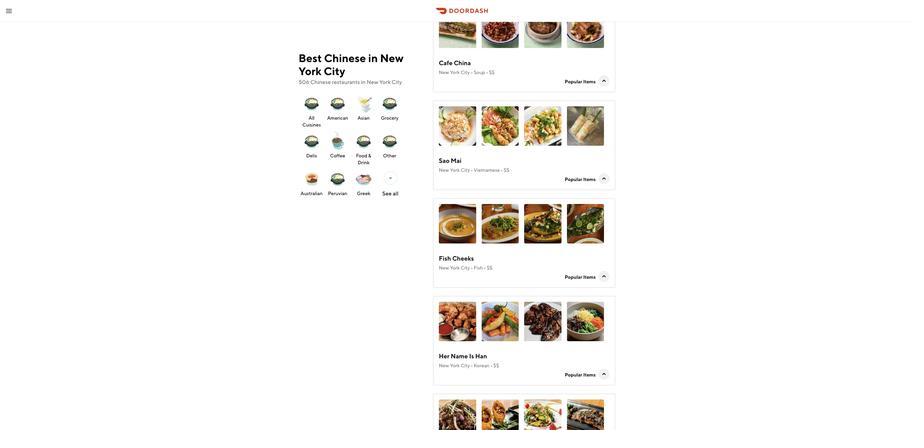 Task type: describe. For each thing, give the bounding box(es) containing it.
see all
[[383, 190, 399, 197]]

york up grocery link
[[380, 79, 391, 85]]

greek
[[357, 191, 371, 196]]

kung pao chicken 宫保鸡丁 image
[[482, 9, 519, 48]]

$$ for sao mai
[[504, 167, 510, 173]]

other link
[[378, 128, 402, 166]]

popular items for cafe china
[[565, 79, 596, 84]]

506
[[299, 79, 310, 85]]

cafe china new york city • soup • $$
[[439, 59, 495, 75]]

bulgogi bibimbap image
[[567, 302, 605, 341]]

gỏi cuốn image
[[567, 106, 605, 146]]

york up '506'
[[299, 64, 322, 77]]

large kfc image
[[439, 302, 476, 341]]

sao
[[439, 157, 450, 164]]

name
[[451, 352, 468, 360]]

popular for fish cheeks
[[565, 274, 583, 280]]

best chinese in new york city 506 chinese restaurants in new york city
[[299, 51, 404, 85]]

popular for sao mai
[[565, 177, 583, 182]]

american link
[[326, 91, 350, 128]]

1 vertical spatial in
[[362, 79, 366, 85]]

1 horizontal spatial in
[[369, 51, 378, 64]]

sao mai new york city • vietnamese • $$
[[439, 157, 510, 173]]

popular for her name is han
[[565, 372, 583, 378]]

city inside her name is han new york city • korean • $$
[[461, 363, 470, 368]]

china
[[454, 59, 471, 67]]

new inside the sao mai new york city • vietnamese • $$
[[439, 167, 449, 173]]

$$ inside her name is han new york city • korean • $$
[[494, 363, 500, 368]]

coffee link
[[326, 128, 350, 166]]

all
[[309, 115, 315, 121]]

see
[[383, 190, 392, 197]]

her
[[439, 352, 450, 360]]

mực chiên dòn image
[[525, 106, 562, 146]]

peruvian link
[[326, 166, 350, 198]]

open menu image
[[5, 7, 13, 15]]

cheeks
[[453, 255, 474, 262]]

city inside fish cheeks new york city • fish • $$
[[461, 265, 470, 271]]

grocery
[[381, 115, 399, 121]]

is
[[470, 352, 474, 360]]

steamed fish to go image
[[567, 204, 605, 243]]

popular items for fish cheeks
[[565, 274, 596, 280]]

&
[[369, 153, 372, 158]]

see all region
[[299, 87, 428, 212]]

new inside her name is han new york city • korean • $$
[[439, 363, 449, 368]]

rice cake image
[[482, 302, 519, 341]]

australian
[[301, 191, 323, 196]]

asian
[[358, 115, 370, 121]]

greek link
[[352, 166, 376, 198]]

bbq'd berkshire pork belly, grilled jalapeno image
[[567, 399, 605, 430]]

new inside fish cheeks new york city • fish • $$
[[439, 265, 449, 271]]

other
[[384, 153, 397, 158]]

york inside fish cheeks new york city • fish • $$
[[450, 265, 460, 271]]

food & drink
[[357, 153, 372, 165]]

ed's pastrami egg roll image
[[482, 399, 519, 430]]



Task type: vqa. For each thing, say whether or not it's contained in the screenshot.
left Fish
yes



Task type: locate. For each thing, give the bounding box(es) containing it.
city up grocery link
[[392, 79, 403, 85]]

spicy crispy beef image
[[439, 399, 476, 430]]

vietnamese
[[474, 167, 500, 173]]

2 items from the top
[[584, 177, 596, 182]]

1 horizontal spatial fish
[[474, 265, 483, 271]]

1 vertical spatial fish
[[474, 265, 483, 271]]

see all button
[[377, 166, 405, 198]]

all
[[393, 190, 399, 197]]

grocery link
[[378, 91, 402, 128]]

city down name
[[461, 363, 470, 368]]

mango arugula salad, yuzu vinaigrette image
[[525, 399, 562, 430]]

coffee
[[331, 153, 346, 158]]

steamed whole fish with asian chili 鲜椒全鱼 image
[[439, 9, 476, 48]]

city
[[324, 64, 346, 77], [461, 70, 470, 75], [392, 79, 403, 85], [461, 167, 470, 173], [461, 265, 470, 271], [461, 363, 470, 368]]

soup
[[474, 70, 486, 75]]

3 popular from the top
[[565, 274, 583, 280]]

fish cheeks new york city • fish • $$
[[439, 255, 493, 271]]

york inside her name is han new york city • korean • $$
[[450, 363, 460, 368]]

city down cheeks
[[461, 265, 470, 271]]

all cuisines
[[303, 115, 321, 128]]

delis
[[307, 153, 317, 158]]

han
[[476, 352, 488, 360]]

prawn karee to go image
[[482, 204, 519, 243]]

food
[[357, 153, 368, 158]]

york inside cafe china new york city • soup • $$
[[450, 70, 460, 75]]

popular
[[565, 79, 583, 84], [565, 177, 583, 182], [565, 274, 583, 280], [565, 372, 583, 378]]

4 popular from the top
[[565, 372, 583, 378]]

new inside cafe china new york city • soup • $$
[[439, 70, 449, 75]]

chinese right '506'
[[311, 79, 331, 85]]

coconut crab curry to go image
[[439, 204, 476, 243]]

popular for cafe china
[[565, 79, 583, 84]]

york down mai
[[450, 167, 460, 173]]

galbi bbq image
[[525, 302, 562, 341]]

$$
[[489, 70, 495, 75], [504, 167, 510, 173], [487, 265, 493, 271], [494, 363, 500, 368]]

3 popular items from the top
[[565, 274, 596, 280]]

city inside cafe china new york city • soup • $$
[[461, 70, 470, 75]]

city down china at the top
[[461, 70, 470, 75]]

2 popular items from the top
[[565, 177, 596, 182]]

$$ inside fish cheeks new york city • fish • $$
[[487, 265, 493, 271]]

fried fish to go image
[[525, 204, 562, 243]]

4 popular items from the top
[[565, 372, 596, 378]]

york
[[299, 64, 322, 77], [450, 70, 460, 75], [380, 79, 391, 85], [450, 167, 460, 173], [450, 265, 460, 271], [450, 363, 460, 368]]

items
[[584, 79, 596, 84], [584, 177, 596, 182], [584, 274, 596, 280], [584, 372, 596, 378]]

gỏi đu đủ image
[[439, 106, 476, 146]]

york inside the sao mai new york city • vietnamese • $$
[[450, 167, 460, 173]]

cafe
[[439, 59, 453, 67]]

items for cafe china
[[584, 79, 596, 84]]

york down cheeks
[[450, 265, 460, 271]]

1 vertical spatial chinese
[[311, 79, 331, 85]]

$$ for cafe china
[[489, 70, 495, 75]]

1 popular from the top
[[565, 79, 583, 84]]

popular items for her name is han
[[565, 372, 596, 378]]

american
[[328, 115, 349, 121]]

popular items
[[565, 79, 596, 84], [565, 177, 596, 182], [565, 274, 596, 280], [565, 372, 596, 378]]

fish
[[439, 255, 451, 262], [474, 265, 483, 271]]

items for her name is han
[[584, 372, 596, 378]]

fish left cheeks
[[439, 255, 451, 262]]

$$ inside cafe china new york city • soup • $$
[[489, 70, 495, 75]]

chinese up restaurants
[[325, 51, 367, 64]]

all cuisines link
[[300, 91, 324, 128]]

fish down cheeks
[[474, 265, 483, 271]]

city down mai
[[461, 167, 470, 173]]

$$ for fish cheeks
[[487, 265, 493, 271]]

cánh gà chiên nước mắm image
[[482, 106, 519, 146]]

3 items from the top
[[584, 274, 596, 280]]

double cooked pork 回锅肉 image
[[567, 9, 605, 48]]

york down name
[[450, 363, 460, 368]]

drink
[[358, 160, 370, 165]]

korean
[[474, 363, 490, 368]]

in
[[369, 51, 378, 64], [362, 79, 366, 85]]

delis link
[[300, 128, 324, 166]]

city inside the sao mai new york city • vietnamese • $$
[[461, 167, 470, 173]]

$$ inside the sao mai new york city • vietnamese • $$
[[504, 167, 510, 173]]

city up restaurants
[[324, 64, 346, 77]]

popular items for sao mai
[[565, 177, 596, 182]]

items for sao mai
[[584, 177, 596, 182]]

•
[[471, 70, 473, 75], [486, 70, 488, 75], [471, 167, 473, 173], [501, 167, 503, 173], [471, 265, 473, 271], [484, 265, 486, 271], [471, 363, 473, 368], [491, 363, 493, 368]]

chinese
[[325, 51, 367, 64], [311, 79, 331, 85]]

braised pork szechuan style 豆花咸烧白 image
[[525, 9, 562, 48]]

0 vertical spatial in
[[369, 51, 378, 64]]

asian link
[[352, 91, 376, 128]]

australian link
[[300, 166, 324, 198]]

mai
[[451, 157, 462, 164]]

york down china at the top
[[450, 70, 460, 75]]

2 popular from the top
[[565, 177, 583, 182]]

1 items from the top
[[584, 79, 596, 84]]

her name is han new york city • korean • $$
[[439, 352, 500, 368]]

peruvian
[[328, 191, 348, 196]]

0 vertical spatial chinese
[[325, 51, 367, 64]]

cuisines
[[303, 122, 321, 128]]

0 horizontal spatial fish
[[439, 255, 451, 262]]

1 popular items from the top
[[565, 79, 596, 84]]

new
[[381, 51, 404, 64], [439, 70, 449, 75], [367, 79, 379, 85], [439, 167, 449, 173], [439, 265, 449, 271], [439, 363, 449, 368]]

4 items from the top
[[584, 372, 596, 378]]

food & drink link
[[352, 128, 376, 166]]

0 vertical spatial fish
[[439, 255, 451, 262]]

0 horizontal spatial in
[[362, 79, 366, 85]]

restaurants
[[332, 79, 360, 85]]

best
[[299, 51, 322, 64]]

items for fish cheeks
[[584, 274, 596, 280]]



